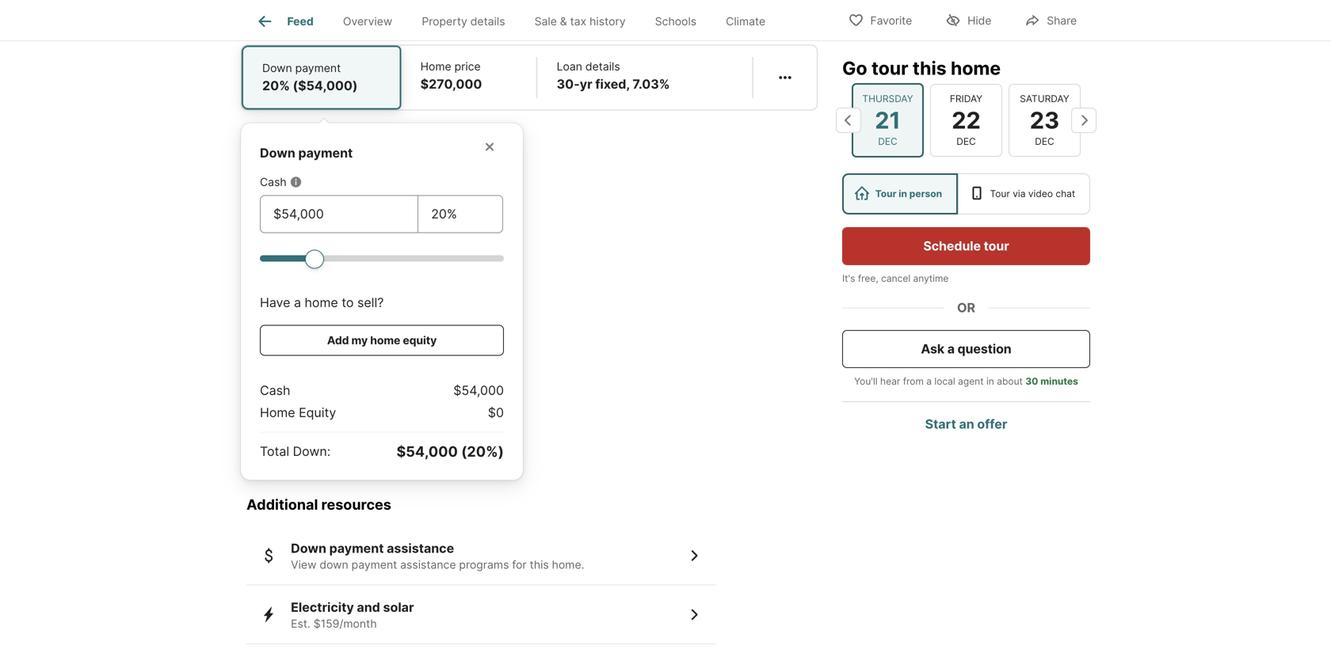 Task type: vqa. For each thing, say whether or not it's contained in the screenshot.
PENDING LINK
no



Task type: describe. For each thing, give the bounding box(es) containing it.
cancel
[[881, 273, 911, 285]]

home.
[[552, 559, 584, 572]]

to
[[342, 295, 354, 311]]

offer
[[978, 417, 1008, 432]]

thursday 21 dec
[[863, 93, 913, 147]]

ask a question
[[921, 342, 1012, 357]]

start an offer
[[925, 417, 1008, 432]]

$308
[[492, 2, 524, 17]]

overview tab
[[328, 2, 407, 40]]

tour in person
[[876, 188, 942, 200]]

homeowners insurance link
[[554, 2, 695, 17]]

electricity
[[291, 600, 354, 616]]

tax
[[570, 14, 587, 28]]

go
[[842, 57, 868, 79]]

my
[[352, 334, 368, 348]]

total down:
[[260, 444, 331, 460]]

minutes
[[1041, 376, 1079, 388]]

you'll hear from a local agent in about 30 minutes
[[854, 376, 1079, 388]]

hide button
[[932, 4, 1005, 36]]

dec for 21
[[878, 136, 898, 147]]

payment right down
[[352, 559, 397, 572]]

agent
[[958, 376, 984, 388]]

schedule tour button
[[842, 227, 1091, 266]]

hoa dues link
[[260, 2, 320, 17]]

0 vertical spatial home
[[951, 57, 1001, 79]]

electricity and solar est. $159/month
[[291, 600, 414, 631]]

$54,000 (20%)
[[397, 443, 504, 461]]

video
[[1029, 188, 1053, 200]]

payment for down payment
[[298, 145, 353, 161]]

details for property details
[[471, 14, 505, 28]]

down
[[320, 559, 349, 572]]

equity
[[403, 334, 437, 348]]

7.03%
[[633, 76, 670, 92]]

solar
[[383, 600, 414, 616]]

add my home equity
[[327, 334, 437, 348]]

Down Payment Slider range field
[[260, 249, 504, 268]]

this inside down payment assistance view down payment assistance programs for this home.
[[530, 559, 549, 572]]

schedule tour
[[924, 239, 1009, 254]]

0 vertical spatial assistance
[[387, 541, 454, 557]]

local
[[935, 376, 956, 388]]

add my home equity button
[[260, 325, 504, 356]]

about
[[997, 376, 1023, 388]]

21
[[875, 106, 901, 134]]

1 vertical spatial in
[[987, 376, 994, 388]]

hoa dues
[[260, 2, 320, 17]]

history
[[590, 14, 626, 28]]

view
[[291, 559, 317, 572]]

home for home equity
[[260, 405, 295, 421]]

property
[[422, 14, 467, 28]]

sale
[[535, 14, 557, 28]]

dec for 22
[[957, 136, 976, 147]]

30-
[[557, 76, 580, 92]]

feed link
[[256, 12, 314, 31]]

dec for 23
[[1035, 136, 1055, 147]]

$0
[[488, 405, 504, 421]]

down payment
[[260, 145, 353, 161]]

question
[[958, 342, 1012, 357]]

none text field inside "$54,000 (20%)" 'tooltip'
[[273, 205, 405, 224]]

saturday 23 dec
[[1020, 93, 1070, 147]]

$54,000 for $54,000 (20%)
[[397, 443, 458, 461]]

sale & tax history
[[535, 14, 626, 28]]

home equity
[[260, 405, 336, 421]]

30
[[1026, 376, 1039, 388]]

down:
[[293, 444, 331, 460]]

feed
[[287, 14, 314, 28]]

fixed,
[[595, 76, 630, 92]]

down for down payment assistance view down payment assistance programs for this home.
[[291, 541, 326, 557]]

tour via video chat option
[[958, 174, 1091, 215]]

in inside option
[[899, 188, 907, 200]]

you'll
[[854, 376, 878, 388]]

insurance
[[637, 2, 695, 17]]

payment for down payment 20% ($54,000)
[[295, 61, 341, 75]]

via
[[1013, 188, 1026, 200]]

next image
[[1072, 108, 1097, 133]]

schools tab
[[641, 2, 711, 40]]

20%
[[262, 78, 290, 94]]

from
[[903, 376, 924, 388]]

$270,000
[[421, 76, 482, 92]]

est.
[[291, 618, 310, 631]]

free,
[[858, 273, 879, 285]]

it's
[[842, 273, 856, 285]]



Task type: locate. For each thing, give the bounding box(es) containing it.
2 horizontal spatial a
[[948, 342, 955, 357]]

tour up thursday
[[872, 57, 909, 79]]

it's free, cancel anytime
[[842, 273, 949, 285]]

1 cash from the top
[[260, 176, 287, 189]]

tour
[[872, 57, 909, 79], [984, 239, 1009, 254]]

tab list containing feed
[[241, 0, 793, 40]]

dues
[[291, 2, 320, 17]]

total
[[260, 444, 289, 460]]

none text field inside "$54,000 (20%)" 'tooltip'
[[431, 205, 490, 224]]

tour inside option
[[876, 188, 897, 200]]

yr
[[580, 76, 593, 92]]

0 vertical spatial details
[[471, 14, 505, 28]]

down payment 20% ($54,000)
[[262, 61, 358, 94]]

2 vertical spatial a
[[927, 376, 932, 388]]

payment inside "$54,000 (20%)" 'tooltip'
[[298, 145, 353, 161]]

1 horizontal spatial details
[[586, 60, 620, 73]]

0 horizontal spatial home
[[260, 405, 295, 421]]

0 vertical spatial cash
[[260, 176, 287, 189]]

1 horizontal spatial dec
[[957, 136, 976, 147]]

down payment assistance view down payment assistance programs for this home.
[[291, 541, 584, 572]]

dec inside saturday 23 dec
[[1035, 136, 1055, 147]]

0 vertical spatial this
[[913, 57, 947, 79]]

tour left person
[[876, 188, 897, 200]]

cash
[[260, 176, 287, 189], [260, 383, 290, 399]]

tab list
[[241, 0, 793, 40]]

payment inside down payment 20% ($54,000)
[[295, 61, 341, 75]]

home price $270,000
[[421, 60, 482, 92]]

hear
[[881, 376, 901, 388]]

start
[[925, 417, 956, 432]]

dec inside thursday 21 dec
[[878, 136, 898, 147]]

tour for tour via video chat
[[990, 188, 1010, 200]]

tour inside schedule tour button
[[984, 239, 1009, 254]]

and
[[357, 600, 380, 616]]

tour for go
[[872, 57, 909, 79]]

down
[[262, 61, 292, 75], [260, 145, 295, 161], [291, 541, 326, 557]]

0 vertical spatial home
[[421, 60, 451, 73]]

a right have on the top of page
[[294, 295, 301, 311]]

2 tour from the left
[[990, 188, 1010, 200]]

home inside "$54,000 (20%)" 'tooltip'
[[260, 405, 295, 421]]

a inside "$54,000 (20%)" 'tooltip'
[[294, 295, 301, 311]]

1 vertical spatial home
[[260, 405, 295, 421]]

hide
[[968, 14, 992, 27]]

details inside loan details 30-yr fixed, 7.03%
[[586, 60, 620, 73]]

tour in person option
[[842, 174, 958, 215]]

a inside the ask a question button
[[948, 342, 955, 357]]

1 horizontal spatial this
[[913, 57, 947, 79]]

saturday
[[1020, 93, 1070, 104]]

list box containing tour in person
[[842, 174, 1091, 215]]

friday
[[950, 93, 983, 104]]

this right for
[[530, 559, 549, 572]]

home inside home price $270,000
[[421, 60, 451, 73]]

1 tour from the left
[[876, 188, 897, 200]]

tour
[[876, 188, 897, 200], [990, 188, 1010, 200]]

additional
[[247, 497, 318, 514]]

2 horizontal spatial home
[[951, 57, 1001, 79]]

home inside add my home equity button
[[370, 334, 400, 348]]

1 horizontal spatial a
[[927, 376, 932, 388]]

2 dec from the left
[[957, 136, 976, 147]]

anytime
[[913, 273, 949, 285]]

additional resources
[[247, 497, 391, 514]]

tour for schedule
[[984, 239, 1009, 254]]

payment up ($54,000)
[[295, 61, 341, 75]]

favorite
[[871, 14, 912, 27]]

2 vertical spatial down
[[291, 541, 326, 557]]

0 horizontal spatial a
[[294, 295, 301, 311]]

go tour this home
[[842, 57, 1001, 79]]

2 vertical spatial home
[[370, 334, 400, 348]]

previous image
[[836, 108, 861, 133]]

0 horizontal spatial tour
[[872, 57, 909, 79]]

for
[[512, 559, 527, 572]]

tour via video chat
[[990, 188, 1076, 200]]

0 vertical spatial down
[[262, 61, 292, 75]]

down inside down payment 20% ($54,000)
[[262, 61, 292, 75]]

tour right schedule
[[984, 239, 1009, 254]]

0 horizontal spatial in
[[899, 188, 907, 200]]

have
[[260, 295, 290, 311]]

sale & tax history tab
[[520, 2, 641, 40]]

hoa
[[260, 2, 287, 17]]

3 dec from the left
[[1035, 136, 1055, 147]]

loan details 30-yr fixed, 7.03%
[[557, 60, 670, 92]]

$54,000
[[454, 383, 504, 399], [397, 443, 458, 461]]

programs
[[459, 559, 509, 572]]

a for ask
[[948, 342, 955, 357]]

this up thursday
[[913, 57, 947, 79]]

an
[[959, 417, 975, 432]]

down up view
[[291, 541, 326, 557]]

payment for down payment assistance view down payment assistance programs for this home.
[[329, 541, 384, 557]]

climate
[[726, 14, 766, 28]]

payment down ($54,000)
[[298, 145, 353, 161]]

a
[[294, 295, 301, 311], [948, 342, 955, 357], [927, 376, 932, 388]]

property details tab
[[407, 2, 520, 40]]

price
[[455, 60, 481, 73]]

$54,000 for $54,000
[[454, 383, 504, 399]]

cash up home equity
[[260, 383, 290, 399]]

0 horizontal spatial this
[[530, 559, 549, 572]]

1 horizontal spatial tour
[[990, 188, 1010, 200]]

1 vertical spatial down
[[260, 145, 295, 161]]

this
[[913, 57, 947, 79], [530, 559, 549, 572]]

ask a question button
[[842, 330, 1091, 369]]

2 horizontal spatial dec
[[1035, 136, 1055, 147]]

overview
[[343, 14, 393, 28]]

dec inside "friday 22 dec"
[[957, 136, 976, 147]]

add
[[327, 334, 349, 348]]

homeowners insurance
[[554, 2, 695, 17]]

1 vertical spatial $54,000
[[397, 443, 458, 461]]

0 horizontal spatial tour
[[876, 188, 897, 200]]

1 horizontal spatial home
[[370, 334, 400, 348]]

home up total
[[260, 405, 295, 421]]

tour left via
[[990, 188, 1010, 200]]

1 vertical spatial this
[[530, 559, 549, 572]]

0 horizontal spatial home
[[305, 295, 338, 311]]

list box
[[842, 174, 1091, 215]]

dec down 21
[[878, 136, 898, 147]]

tour inside "option"
[[990, 188, 1010, 200]]

details inside tab
[[471, 14, 505, 28]]

have a home to sell?
[[260, 295, 384, 311]]

None text field
[[431, 205, 490, 224]]

in right agent
[[987, 376, 994, 388]]

0 horizontal spatial dec
[[878, 136, 898, 147]]

down for down payment 20% ($54,000)
[[262, 61, 292, 75]]

1 vertical spatial assistance
[[400, 559, 456, 572]]

None text field
[[273, 205, 405, 224]]

a right from
[[927, 376, 932, 388]]

dec down 23 at the right top of the page
[[1035, 136, 1055, 147]]

None button
[[852, 83, 924, 158], [930, 84, 1003, 157], [1009, 84, 1081, 157], [852, 83, 924, 158], [930, 84, 1003, 157], [1009, 84, 1081, 157]]

0 vertical spatial tour
[[872, 57, 909, 79]]

cash down down payment
[[260, 176, 287, 189]]

1 vertical spatial tour
[[984, 239, 1009, 254]]

$159/month
[[314, 618, 377, 631]]

(20%)
[[461, 443, 504, 461]]

ask
[[921, 342, 945, 357]]

person
[[910, 188, 942, 200]]

start an offer link
[[925, 417, 1008, 432]]

climate tab
[[711, 2, 780, 40]]

$54,000 (20%) tooltip
[[241, 111, 818, 481]]

0 vertical spatial in
[[899, 188, 907, 200]]

down inside down payment assistance view down payment assistance programs for this home.
[[291, 541, 326, 557]]

0 vertical spatial a
[[294, 295, 301, 311]]

homeowners
[[554, 2, 633, 17]]

a for have
[[294, 295, 301, 311]]

dec
[[878, 136, 898, 147], [957, 136, 976, 147], [1035, 136, 1055, 147]]

down inside "$54,000 (20%)" 'tooltip'
[[260, 145, 295, 161]]

details up "fixed,"
[[586, 60, 620, 73]]

schedule
[[924, 239, 981, 254]]

a right ask in the bottom right of the page
[[948, 342, 955, 357]]

home
[[951, 57, 1001, 79], [305, 295, 338, 311], [370, 334, 400, 348]]

down up 20%
[[262, 61, 292, 75]]

details right property
[[471, 14, 505, 28]]

friday 22 dec
[[950, 93, 983, 147]]

home for home price $270,000
[[421, 60, 451, 73]]

property details
[[422, 14, 505, 28]]

resources
[[321, 497, 391, 514]]

thursday
[[863, 93, 913, 104]]

chat
[[1056, 188, 1076, 200]]

home right my
[[370, 334, 400, 348]]

tour for tour in person
[[876, 188, 897, 200]]

1 horizontal spatial home
[[421, 60, 451, 73]]

22
[[952, 106, 981, 134]]

home up '$270,000'
[[421, 60, 451, 73]]

or
[[957, 300, 976, 316]]

1 dec from the left
[[878, 136, 898, 147]]

&
[[560, 14, 567, 28]]

23
[[1030, 106, 1060, 134]]

0 vertical spatial $54,000
[[454, 383, 504, 399]]

share
[[1047, 14, 1077, 27]]

in
[[899, 188, 907, 200], [987, 376, 994, 388]]

1 vertical spatial a
[[948, 342, 955, 357]]

home for have a home to sell?
[[305, 295, 338, 311]]

equity
[[299, 405, 336, 421]]

0 horizontal spatial details
[[471, 14, 505, 28]]

details for loan details 30-yr fixed, 7.03%
[[586, 60, 620, 73]]

payment up down
[[329, 541, 384, 557]]

home up friday
[[951, 57, 1001, 79]]

1 horizontal spatial tour
[[984, 239, 1009, 254]]

down for down payment
[[260, 145, 295, 161]]

1 vertical spatial details
[[586, 60, 620, 73]]

1 vertical spatial home
[[305, 295, 338, 311]]

dec down 22
[[957, 136, 976, 147]]

1 horizontal spatial in
[[987, 376, 994, 388]]

in left person
[[899, 188, 907, 200]]

schools
[[655, 14, 697, 28]]

details
[[471, 14, 505, 28], [586, 60, 620, 73]]

($54,000)
[[293, 78, 358, 94]]

down down 20%
[[260, 145, 295, 161]]

2 cash from the top
[[260, 383, 290, 399]]

1 vertical spatial cash
[[260, 383, 290, 399]]

home for add my home equity
[[370, 334, 400, 348]]

sell?
[[357, 295, 384, 311]]

home
[[421, 60, 451, 73], [260, 405, 295, 421]]

home left to
[[305, 295, 338, 311]]

$54,000 up $0
[[454, 383, 504, 399]]

$54,000 left (20%)
[[397, 443, 458, 461]]



